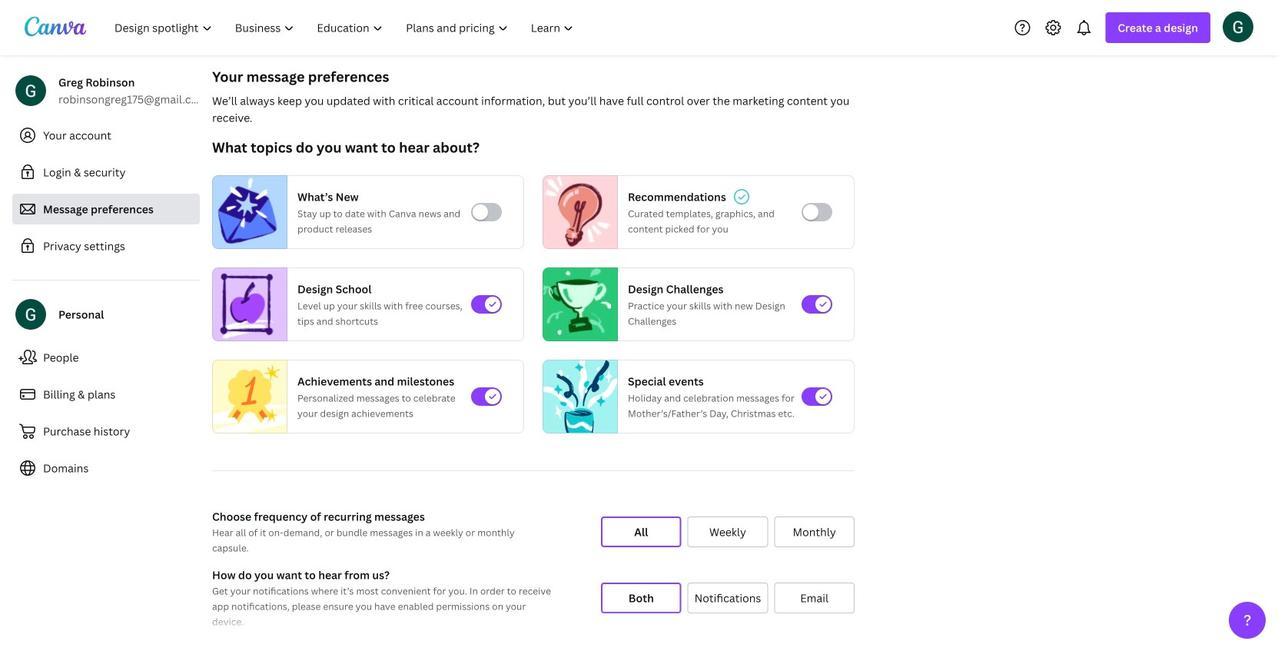Task type: describe. For each thing, give the bounding box(es) containing it.
top level navigation element
[[105, 12, 587, 43]]



Task type: locate. For each thing, give the bounding box(es) containing it.
topic image
[[213, 175, 281, 249], [544, 175, 611, 249], [213, 268, 281, 341], [544, 268, 611, 341], [213, 356, 287, 437], [544, 356, 617, 437]]

None button
[[601, 517, 682, 547], [688, 517, 768, 547], [775, 517, 855, 547], [601, 583, 682, 614], [688, 583, 768, 614], [775, 583, 855, 614], [601, 517, 682, 547], [688, 517, 768, 547], [775, 517, 855, 547], [601, 583, 682, 614], [688, 583, 768, 614], [775, 583, 855, 614]]

greg robinson image
[[1223, 11, 1254, 42]]



Task type: vqa. For each thing, say whether or not it's contained in the screenshot.
button
yes



